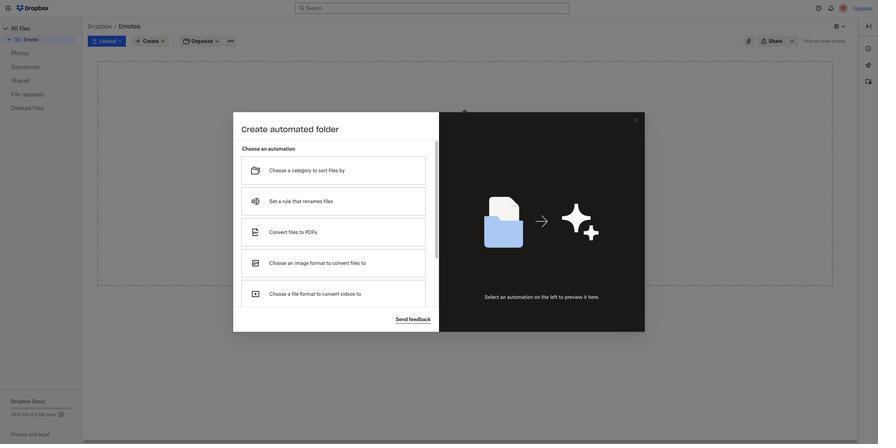Task type: vqa. For each thing, say whether or not it's contained in the screenshot.
folder to the middle
yes



Task type: describe. For each thing, give the bounding box(es) containing it.
upgrade link
[[853, 5, 873, 11]]

by
[[340, 167, 345, 173]]

format for file
[[300, 291, 315, 297]]

all files link
[[11, 23, 82, 34]]

send
[[396, 316, 408, 322]]

access for manage
[[469, 246, 484, 252]]

emotes inside emotes link
[[24, 37, 38, 42]]

access
[[423, 189, 440, 195]]

choose for choose an image format to convert files to
[[269, 260, 287, 266]]

files up videos
[[351, 260, 360, 266]]

here
[[460, 129, 470, 135]]

here.
[[588, 294, 600, 300]]

pdfs
[[305, 229, 317, 235]]

deleted
[[11, 105, 31, 112]]

choose a category to sort files by
[[269, 167, 345, 173]]

import button
[[408, 204, 522, 218]]

file requests
[[11, 91, 44, 98]]

upload,
[[477, 129, 495, 135]]

deleted files link
[[11, 101, 71, 115]]

files inside "link"
[[19, 25, 30, 32]]

open pinned items image
[[865, 61, 873, 69]]

get more space image
[[57, 410, 65, 419]]

28.57
[[11, 412, 22, 417]]

feedback
[[409, 316, 431, 322]]

import
[[423, 208, 439, 214]]

convert files to pdfs
[[269, 229, 317, 235]]

all files
[[11, 25, 30, 32]]

0 vertical spatial emotes
[[119, 23, 140, 30]]

dropbox link
[[88, 22, 112, 31]]

shared
[[11, 77, 30, 84]]

global header element
[[0, 0, 879, 17]]

left
[[550, 294, 558, 300]]

image
[[295, 260, 309, 266]]

/
[[114, 23, 117, 29]]

share button
[[757, 36, 787, 47]]

create
[[242, 125, 268, 134]]

open information panel image
[[865, 45, 873, 53]]

of
[[30, 412, 34, 417]]

privacy and legal link
[[11, 431, 82, 437]]

basic
[[32, 398, 45, 404]]

that
[[293, 198, 302, 204]]

photos
[[11, 50, 29, 57]]

or
[[436, 137, 441, 142]]

privacy and legal
[[11, 431, 49, 437]]

choose an image format to convert files to
[[269, 260, 366, 266]]

share for share
[[769, 38, 783, 44]]

kb
[[23, 412, 29, 417]]

shared link
[[11, 74, 71, 88]]

used
[[46, 412, 55, 417]]

upgrade
[[853, 5, 873, 11]]

dropbox logo - go to the homepage image
[[14, 3, 51, 14]]

gb
[[39, 412, 45, 417]]

a for rule
[[279, 198, 281, 204]]

category
[[292, 167, 312, 173]]

the inside drop files here to upload, or use the 'upload' button
[[451, 137, 459, 142]]

signatures
[[11, 63, 39, 70]]

choose for choose a file format to convert videos to
[[269, 291, 287, 297]]

choose a file format to convert videos to
[[269, 291, 361, 297]]

a for category
[[288, 167, 291, 173]]

create automated folder dialog
[[233, 112, 645, 373]]

set
[[269, 198, 277, 204]]

automation for select
[[507, 294, 534, 300]]

be
[[461, 227, 467, 233]]

signatures link
[[11, 60, 71, 74]]

choose for choose an automation
[[242, 146, 260, 152]]

added
[[468, 227, 482, 233]]

access button
[[408, 185, 522, 199]]

a for file
[[288, 291, 291, 297]]

renames
[[303, 198, 323, 204]]

an for choose an image format to convert files to
[[288, 260, 293, 266]]

drop files here to upload, or use the 'upload' button
[[436, 129, 495, 142]]

select an automation on the left to preview it here.
[[485, 294, 600, 300]]

2
[[35, 412, 37, 417]]

emotes link
[[14, 35, 76, 44]]

videos
[[341, 291, 355, 297]]

requests
[[22, 91, 44, 98]]

0 vertical spatial this
[[489, 227, 498, 233]]

preview
[[565, 294, 583, 300]]



Task type: locate. For each thing, give the bounding box(es) containing it.
2 vertical spatial a
[[288, 291, 291, 297]]

access right manage
[[469, 246, 484, 252]]

2 horizontal spatial an
[[501, 294, 506, 300]]

convert for files
[[332, 260, 349, 266]]

1 vertical spatial the
[[542, 294, 549, 300]]

open activity image
[[865, 78, 873, 86]]

format right image
[[310, 260, 325, 266]]

and left manage
[[438, 246, 447, 252]]

set a rule that renames files
[[269, 198, 333, 204]]

drop
[[436, 129, 448, 135]]

files inside more ways to add content element
[[444, 227, 454, 233]]

choose an automation
[[242, 146, 295, 152]]

28.57 kb of 2 gb used
[[11, 412, 55, 417]]

access right have
[[832, 38, 846, 44]]

and for legal
[[29, 431, 37, 437]]

convert
[[332, 260, 349, 266], [322, 291, 339, 297]]

send feedback
[[396, 316, 431, 322]]

files down file requests link
[[33, 105, 44, 112]]

0 vertical spatial automation
[[268, 146, 295, 152]]

0 vertical spatial format
[[310, 260, 325, 266]]

0 horizontal spatial the
[[451, 137, 459, 142]]

more ways to add content element
[[407, 171, 524, 263]]

share inside more ways to add content element
[[423, 246, 437, 252]]

share and manage access to this folder
[[423, 246, 514, 252]]

a left file
[[288, 291, 291, 297]]

1 vertical spatial dropbox
[[11, 398, 31, 404]]

1 vertical spatial an
[[288, 260, 293, 266]]

choose for choose a category to sort files by
[[269, 167, 287, 173]]

share inside button
[[769, 38, 783, 44]]

file
[[11, 91, 20, 98]]

content
[[477, 171, 496, 177]]

1 vertical spatial this
[[491, 246, 500, 252]]

2 vertical spatial an
[[501, 294, 506, 300]]

deleted files
[[11, 105, 44, 112]]

0 horizontal spatial automation
[[268, 146, 295, 152]]

an for select an automation on the left to preview it here.
[[501, 294, 506, 300]]

1 vertical spatial and
[[29, 431, 37, 437]]

all files tree
[[1, 23, 82, 45]]

0 vertical spatial access
[[832, 38, 846, 44]]

0 horizontal spatial dropbox
[[11, 398, 31, 404]]

0 horizontal spatial an
[[261, 146, 267, 152]]

on
[[535, 294, 540, 300]]

ways
[[448, 171, 460, 177]]

all
[[11, 25, 18, 32]]

to inside drop files here to upload, or use the 'upload' button
[[471, 129, 476, 135]]

it
[[584, 294, 587, 300]]

folder
[[316, 125, 339, 134], [499, 227, 512, 233], [501, 246, 514, 252]]

automation
[[268, 146, 295, 152], [507, 294, 534, 300]]

0 horizontal spatial emotes
[[24, 37, 38, 42]]

convert
[[269, 229, 287, 235]]

1 horizontal spatial and
[[438, 246, 447, 252]]

files inside drop files here to upload, or use the 'upload' button
[[449, 129, 459, 135]]

this
[[489, 227, 498, 233], [491, 246, 500, 252]]

0 horizontal spatial access
[[469, 246, 484, 252]]

and for manage
[[438, 246, 447, 252]]

1 horizontal spatial automation
[[507, 294, 534, 300]]

choose down choose an automation
[[269, 167, 287, 173]]

1 vertical spatial folder
[[499, 227, 512, 233]]

1 vertical spatial format
[[300, 291, 315, 297]]

open details pane image
[[865, 22, 873, 31]]

1 vertical spatial emotes
[[24, 37, 38, 42]]

1 horizontal spatial emotes
[[119, 23, 140, 30]]

0 vertical spatial an
[[261, 146, 267, 152]]

share left the only
[[769, 38, 783, 44]]

convert left videos
[[322, 291, 339, 297]]

choose left image
[[269, 260, 287, 266]]

dropbox for dropbox / emotes
[[88, 23, 112, 30]]

an down create
[[261, 146, 267, 152]]

dropbox basic
[[11, 398, 45, 404]]

use
[[442, 137, 450, 142]]

1 horizontal spatial share
[[769, 38, 783, 44]]

more
[[435, 171, 447, 177]]

request files to be added to this folder
[[423, 227, 512, 233]]

convert up videos
[[332, 260, 349, 266]]

legal
[[38, 431, 49, 437]]

1 vertical spatial automation
[[507, 294, 534, 300]]

the right the on
[[542, 294, 549, 300]]

1 vertical spatial access
[[469, 246, 484, 252]]

sort
[[319, 167, 327, 173]]

privacy
[[11, 431, 27, 437]]

add
[[467, 171, 476, 177]]

this down request files to be added to this folder
[[491, 246, 500, 252]]

photos link
[[11, 46, 71, 60]]

1 horizontal spatial the
[[542, 294, 549, 300]]

convert for videos
[[322, 291, 339, 297]]

rule
[[282, 198, 291, 204]]

files
[[19, 25, 30, 32], [33, 105, 44, 112], [449, 129, 459, 135], [329, 167, 338, 173], [324, 198, 333, 204], [444, 227, 454, 233], [289, 229, 298, 235], [351, 260, 360, 266]]

1 horizontal spatial dropbox
[[88, 23, 112, 30]]

the right use
[[451, 137, 459, 142]]

1 vertical spatial share
[[423, 246, 437, 252]]

choose
[[242, 146, 260, 152], [269, 167, 287, 173], [269, 260, 287, 266], [269, 291, 287, 297]]

emotes down the "all files"
[[24, 37, 38, 42]]

'upload'
[[460, 137, 478, 142]]

dropbox for dropbox basic
[[11, 398, 31, 404]]

access inside more ways to add content element
[[469, 246, 484, 252]]

files right "all"
[[19, 25, 30, 32]]

1 vertical spatial a
[[279, 198, 281, 204]]

the inside create automated folder dialog
[[542, 294, 549, 300]]

have
[[822, 38, 831, 44]]

and inside more ways to add content element
[[438, 246, 447, 252]]

format for image
[[310, 260, 325, 266]]

0 vertical spatial folder
[[316, 125, 339, 134]]

an right select
[[501, 294, 506, 300]]

automation left the on
[[507, 294, 534, 300]]

automation down create automated folder
[[268, 146, 295, 152]]

0 vertical spatial the
[[451, 137, 459, 142]]

access for have
[[832, 38, 846, 44]]

0 vertical spatial share
[[769, 38, 783, 44]]

share down request
[[423, 246, 437, 252]]

automation for choose
[[268, 146, 295, 152]]

dropbox up the 28.57
[[11, 398, 31, 404]]

1 horizontal spatial an
[[288, 260, 293, 266]]

0 vertical spatial and
[[438, 246, 447, 252]]

share for share and manage access to this folder
[[423, 246, 437, 252]]

choose left file
[[269, 291, 287, 297]]

format
[[310, 260, 325, 266], [300, 291, 315, 297]]

files right convert
[[289, 229, 298, 235]]

button
[[479, 137, 495, 142]]

choose down create
[[242, 146, 260, 152]]

an
[[261, 146, 267, 152], [288, 260, 293, 266], [501, 294, 506, 300]]

dropbox
[[88, 23, 112, 30], [11, 398, 31, 404]]

0 vertical spatial convert
[[332, 260, 349, 266]]

you
[[814, 38, 821, 44]]

a left "category"
[[288, 167, 291, 173]]

more ways to add content
[[435, 171, 496, 177]]

1 vertical spatial convert
[[322, 291, 339, 297]]

2 vertical spatial folder
[[501, 246, 514, 252]]

manage
[[448, 246, 467, 252]]

only
[[804, 38, 813, 44]]

a right set
[[279, 198, 281, 204]]

0 vertical spatial dropbox
[[88, 23, 112, 30]]

create automated folder
[[242, 125, 339, 134]]

folder inside dialog
[[316, 125, 339, 134]]

emotes
[[119, 23, 140, 30], [24, 37, 38, 42]]

format right file
[[300, 291, 315, 297]]

to
[[471, 129, 476, 135], [313, 167, 317, 173], [461, 171, 466, 177], [455, 227, 460, 233], [483, 227, 488, 233], [300, 229, 304, 235], [485, 246, 490, 252], [327, 260, 331, 266], [361, 260, 366, 266], [317, 291, 321, 297], [357, 291, 361, 297], [559, 294, 564, 300]]

files up use
[[449, 129, 459, 135]]

0 vertical spatial a
[[288, 167, 291, 173]]

and
[[438, 246, 447, 252], [29, 431, 37, 437]]

and left "legal"
[[29, 431, 37, 437]]

send feedback button
[[396, 315, 431, 324]]

file requests link
[[11, 88, 71, 101]]

0 horizontal spatial and
[[29, 431, 37, 437]]

1 horizontal spatial access
[[832, 38, 846, 44]]

file
[[292, 291, 299, 297]]

an for choose an automation
[[261, 146, 267, 152]]

an left image
[[288, 260, 293, 266]]

dropbox left /
[[88, 23, 112, 30]]

automated
[[270, 125, 314, 134]]

files left by
[[329, 167, 338, 173]]

only you have access
[[804, 38, 846, 44]]

this right added
[[489, 227, 498, 233]]

files right renames
[[324, 198, 333, 204]]

files left be
[[444, 227, 454, 233]]

request
[[423, 227, 443, 233]]

0 horizontal spatial share
[[423, 246, 437, 252]]

select
[[485, 294, 499, 300]]

share
[[769, 38, 783, 44], [423, 246, 437, 252]]

dropbox / emotes
[[88, 23, 140, 30]]

the
[[451, 137, 459, 142], [542, 294, 549, 300]]

emotes right /
[[119, 23, 140, 30]]



